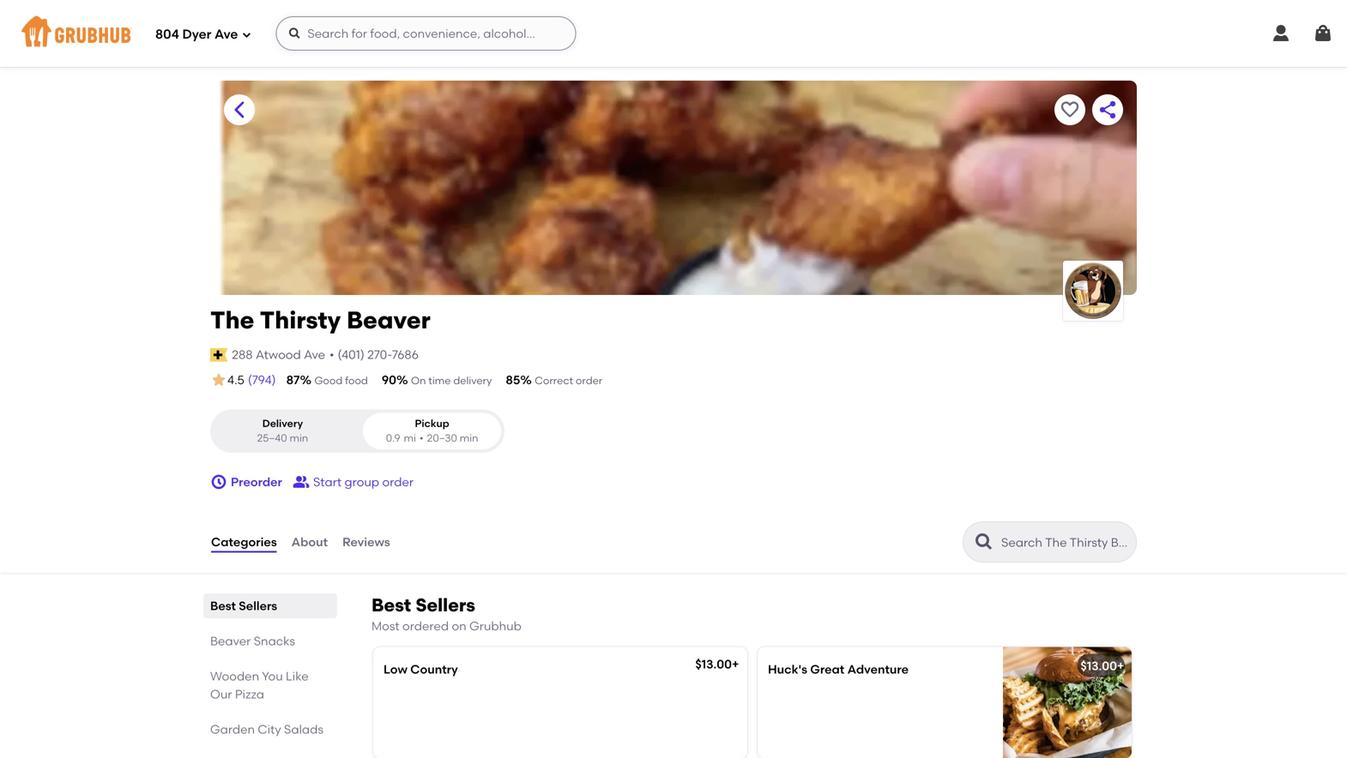 Task type: vqa. For each thing, say whether or not it's contained in the screenshot.
2428 N HASKELL AVE.
no



Task type: describe. For each thing, give the bounding box(es) containing it.
best sellers
[[210, 599, 277, 614]]

min inside pickup 0.9 mi • 20–30 min
[[460, 432, 479, 445]]

correct order
[[535, 375, 603, 387]]

save this restaurant button
[[1055, 94, 1086, 125]]

subscription pass image
[[210, 348, 228, 362]]

salads
[[284, 723, 324, 737]]

reviews button
[[342, 512, 391, 573]]

like
[[286, 670, 309, 684]]

order inside "button"
[[382, 475, 414, 490]]

pickup
[[415, 417, 450, 430]]

804
[[155, 27, 179, 42]]

svg image inside preorder button
[[210, 474, 227, 491]]

ordered
[[403, 619, 449, 634]]

0 horizontal spatial $13.00
[[696, 657, 732, 672]]

wooden you like our pizza
[[210, 670, 309, 702]]

start group order button
[[293, 467, 414, 498]]

start
[[313, 475, 342, 490]]

4.5
[[227, 373, 245, 388]]

(794)
[[248, 373, 276, 388]]

beaver snacks
[[210, 634, 295, 649]]

pickup 0.9 mi • 20–30 min
[[386, 417, 479, 445]]

you
[[262, 670, 283, 684]]

food
[[345, 375, 368, 387]]

grubhub
[[470, 619, 522, 634]]

good food
[[315, 375, 368, 387]]

the thirsty beaver logo image
[[1064, 261, 1124, 321]]

87
[[286, 373, 300, 388]]

our
[[210, 688, 232, 702]]

most
[[372, 619, 400, 634]]

25–40
[[257, 432, 287, 445]]

save this restaurant image
[[1060, 100, 1081, 120]]

804 dyer ave
[[155, 27, 238, 42]]

0.9
[[386, 432, 400, 445]]

Search The Thirsty Beaver search field
[[1000, 535, 1131, 551]]

beaver inside tab
[[210, 634, 251, 649]]

time
[[429, 375, 451, 387]]

share icon image
[[1098, 100, 1118, 120]]

city
[[258, 723, 281, 737]]

90
[[382, 373, 397, 388]]

270-
[[367, 348, 392, 362]]

caret left icon image
[[229, 100, 250, 120]]

delivery
[[262, 417, 303, 430]]

people icon image
[[293, 474, 310, 491]]

0 horizontal spatial $13.00 +
[[696, 657, 739, 672]]

1 horizontal spatial $13.00
[[1081, 659, 1118, 674]]

best for best sellers most ordered on grubhub
[[372, 595, 411, 617]]

start group order
[[313, 475, 414, 490]]

huck's
[[768, 663, 808, 677]]



Task type: locate. For each thing, give the bounding box(es) containing it.
1 horizontal spatial beaver
[[347, 306, 431, 335]]

best inside tab
[[210, 599, 236, 614]]

star icon image
[[210, 372, 227, 389]]

288 atwood ave button
[[231, 346, 326, 365]]

option group
[[210, 410, 505, 453]]

svg image
[[1271, 23, 1292, 44], [242, 30, 252, 40], [210, 474, 227, 491]]

atwood
[[256, 348, 301, 362]]

(401)
[[338, 348, 365, 362]]

0 horizontal spatial order
[[382, 475, 414, 490]]

huck's great adventure image
[[1003, 648, 1132, 759]]

sellers inside tab
[[239, 599, 277, 614]]

1 vertical spatial ave
[[304, 348, 325, 362]]

search icon image
[[974, 532, 995, 553]]

about
[[292, 535, 328, 550]]

1 horizontal spatial best
[[372, 595, 411, 617]]

snacks
[[254, 634, 295, 649]]

delivery 25–40 min
[[257, 417, 308, 445]]

min right 20–30
[[460, 432, 479, 445]]

dyer
[[182, 27, 212, 42]]

0 horizontal spatial sellers
[[239, 599, 277, 614]]

0 horizontal spatial beaver
[[210, 634, 251, 649]]

low
[[384, 663, 408, 677]]

group
[[345, 475, 380, 490]]

1 vertical spatial •
[[420, 432, 424, 445]]

2 min from the left
[[460, 432, 479, 445]]

ave
[[215, 27, 238, 42], [304, 348, 325, 362]]

beaver up the wooden
[[210, 634, 251, 649]]

beaver up 270-
[[347, 306, 431, 335]]

on time delivery
[[411, 375, 492, 387]]

sellers up beaver snacks on the left
[[239, 599, 277, 614]]

about button
[[291, 512, 329, 573]]

garden
[[210, 723, 255, 737]]

main navigation navigation
[[0, 0, 1348, 67]]

1 min from the left
[[290, 432, 308, 445]]

categories
[[211, 535, 277, 550]]

garden city salads
[[210, 723, 324, 737]]

0 horizontal spatial •
[[330, 348, 334, 362]]

ave inside 288 atwood ave button
[[304, 348, 325, 362]]

order
[[576, 375, 603, 387], [382, 475, 414, 490]]

1 vertical spatial order
[[382, 475, 414, 490]]

1 horizontal spatial svg image
[[242, 30, 252, 40]]

0 vertical spatial •
[[330, 348, 334, 362]]

best for best sellers
[[210, 599, 236, 614]]

beaver
[[347, 306, 431, 335], [210, 634, 251, 649]]

thirsty
[[260, 306, 341, 335]]

+
[[732, 657, 739, 672], [1118, 659, 1125, 674]]

0 horizontal spatial +
[[732, 657, 739, 672]]

1 horizontal spatial order
[[576, 375, 603, 387]]

0 horizontal spatial svg image
[[210, 474, 227, 491]]

1 horizontal spatial ave
[[304, 348, 325, 362]]

wooden you like our pizza tab
[[210, 668, 330, 704]]

1 horizontal spatial svg image
[[1313, 23, 1334, 44]]

0 horizontal spatial svg image
[[288, 27, 302, 40]]

beaver snacks tab
[[210, 633, 330, 651]]

the
[[210, 306, 254, 335]]

correct
[[535, 375, 573, 387]]

best inside best sellers most ordered on grubhub
[[372, 595, 411, 617]]

ave for 288 atwood ave
[[304, 348, 325, 362]]

preorder button
[[210, 467, 282, 498]]

sellers inside best sellers most ordered on grubhub
[[416, 595, 475, 617]]

288
[[232, 348, 253, 362]]

mi
[[404, 432, 416, 445]]

best up most
[[372, 595, 411, 617]]

85
[[506, 373, 520, 388]]

adventure
[[848, 663, 909, 677]]

sellers
[[416, 595, 475, 617], [239, 599, 277, 614]]

huck's great adventure
[[768, 663, 909, 677]]

preorder
[[231, 475, 282, 490]]

0 vertical spatial ave
[[215, 27, 238, 42]]

0 vertical spatial beaver
[[347, 306, 431, 335]]

• (401) 270-7686
[[330, 348, 419, 362]]

1 horizontal spatial •
[[420, 432, 424, 445]]

best
[[372, 595, 411, 617], [210, 599, 236, 614]]

20–30
[[427, 432, 457, 445]]

1 horizontal spatial min
[[460, 432, 479, 445]]

min down delivery
[[290, 432, 308, 445]]

0 horizontal spatial best
[[210, 599, 236, 614]]

sellers up "on"
[[416, 595, 475, 617]]

reviews
[[343, 535, 390, 550]]

min inside "delivery 25–40 min"
[[290, 432, 308, 445]]

0 horizontal spatial ave
[[215, 27, 238, 42]]

288 atwood ave
[[232, 348, 325, 362]]

min
[[290, 432, 308, 445], [460, 432, 479, 445]]

ave inside main navigation navigation
[[215, 27, 238, 42]]

sellers for best sellers most ordered on grubhub
[[416, 595, 475, 617]]

(401) 270-7686 button
[[338, 347, 419, 364]]

ave right dyer on the top left of the page
[[215, 27, 238, 42]]

•
[[330, 348, 334, 362], [420, 432, 424, 445]]

best sellers most ordered on grubhub
[[372, 595, 522, 634]]

delivery
[[454, 375, 492, 387]]

svg image
[[1313, 23, 1334, 44], [288, 27, 302, 40]]

Search for food, convenience, alcohol... search field
[[276, 16, 576, 51]]

0 vertical spatial order
[[576, 375, 603, 387]]

order right group
[[382, 475, 414, 490]]

garden city salads tab
[[210, 721, 330, 739]]

categories button
[[210, 512, 278, 573]]

pizza
[[235, 688, 264, 702]]

the thirsty beaver
[[210, 306, 431, 335]]

2 horizontal spatial svg image
[[1271, 23, 1292, 44]]

wooden
[[210, 670, 259, 684]]

1 vertical spatial beaver
[[210, 634, 251, 649]]

order right correct on the left of the page
[[576, 375, 603, 387]]

option group containing delivery 25–40 min
[[210, 410, 505, 453]]

1 horizontal spatial +
[[1118, 659, 1125, 674]]

low country
[[384, 663, 458, 677]]

• right mi
[[420, 432, 424, 445]]

• inside pickup 0.9 mi • 20–30 min
[[420, 432, 424, 445]]

good
[[315, 375, 343, 387]]

great
[[811, 663, 845, 677]]

ave up good
[[304, 348, 325, 362]]

$13.00 +
[[696, 657, 739, 672], [1081, 659, 1125, 674]]

sellers for best sellers
[[239, 599, 277, 614]]

1 horizontal spatial $13.00 +
[[1081, 659, 1125, 674]]

on
[[452, 619, 467, 634]]

$13.00
[[696, 657, 732, 672], [1081, 659, 1118, 674]]

• left (401)
[[330, 348, 334, 362]]

1 horizontal spatial sellers
[[416, 595, 475, 617]]

ave for 804 dyer ave
[[215, 27, 238, 42]]

best sellers tab
[[210, 598, 330, 616]]

best up beaver snacks on the left
[[210, 599, 236, 614]]

0 horizontal spatial min
[[290, 432, 308, 445]]

country
[[411, 663, 458, 677]]

7686
[[392, 348, 419, 362]]

on
[[411, 375, 426, 387]]



